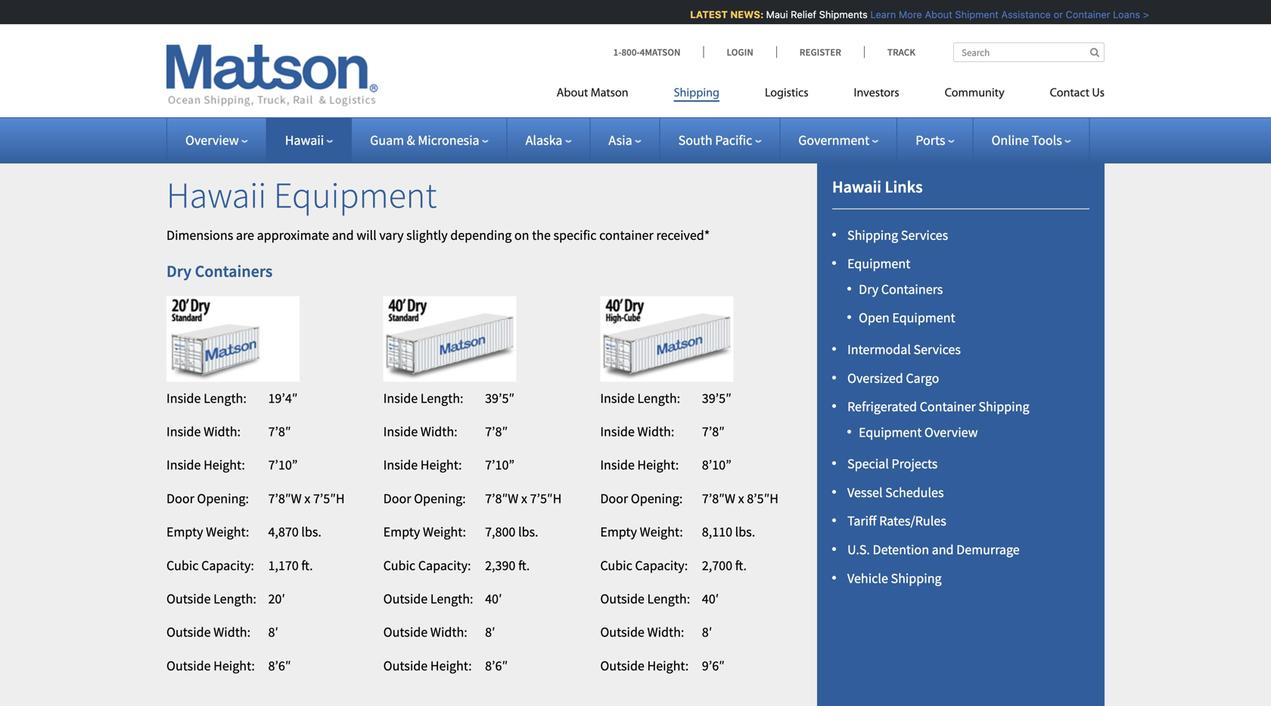 Task type: describe. For each thing, give the bounding box(es) containing it.
7'8″ for 4,870 lbs.
[[268, 423, 291, 440]]

u.s.
[[848, 541, 870, 558]]

hawaii links section
[[798, 139, 1124, 706]]

7'10" for 39'5″
[[485, 456, 515, 474]]

empty for 8,110 lbs.
[[600, 523, 637, 540]]

outside height: for 2,700
[[600, 657, 689, 674]]

oversized cargo
[[848, 369, 939, 387]]

alaska link
[[526, 132, 572, 149]]

overview inside hawaii links section
[[925, 424, 978, 441]]

vehicle shipping
[[848, 570, 942, 587]]

guam & micronesia
[[370, 132, 479, 149]]

equipment up dry containers 'link'
[[848, 255, 911, 272]]

inside width: for 8,110
[[600, 423, 675, 440]]

community link
[[922, 80, 1027, 111]]

specific
[[554, 227, 597, 244]]

8'10"
[[702, 456, 732, 474]]

south pacific link
[[679, 132, 762, 149]]

9'6″
[[702, 657, 725, 674]]

contact us
[[1050, 87, 1105, 100]]

intermodal services
[[848, 341, 961, 358]]

equipment up will
[[274, 172, 437, 217]]

opening: for 4,870 lbs.
[[197, 490, 249, 507]]

40' dry standard image
[[383, 296, 517, 382]]

20′
[[268, 590, 285, 607]]

about matson link
[[557, 80, 651, 111]]

special projects
[[848, 455, 938, 472]]

weight: for 4,870 lbs.
[[206, 523, 249, 540]]

maui
[[762, 9, 784, 20]]

0 vertical spatial and
[[332, 227, 354, 244]]

projects
[[892, 455, 938, 472]]

special projects link
[[848, 455, 938, 472]]

8′ for 1,170 ft.
[[268, 624, 278, 641]]

8'6″ for 40′
[[485, 657, 508, 674]]

latest
[[686, 9, 724, 20]]

7'8″w x 7'5″h for 7,800
[[485, 490, 562, 507]]

outside width: for 1,170
[[166, 624, 251, 641]]

&
[[407, 132, 415, 149]]

intermodal
[[848, 341, 911, 358]]

7'10" for 19'4″
[[268, 456, 298, 474]]

1,170 ft.
[[268, 557, 313, 574]]

capacity: for 2,390 ft.
[[418, 557, 471, 574]]

0 horizontal spatial dry containers
[[166, 261, 273, 281]]

dry inside hawaii links section
[[859, 281, 879, 298]]

tools
[[1032, 132, 1062, 149]]

or
[[1050, 9, 1059, 20]]

assistance
[[997, 9, 1047, 20]]

online tools
[[992, 132, 1062, 149]]

inside length: for 4,870
[[166, 390, 247, 407]]

login link
[[703, 46, 776, 58]]

ports
[[916, 132, 946, 149]]

received*
[[656, 227, 710, 244]]

alaska
[[526, 132, 563, 149]]

ft. for 2,390 ft.
[[518, 557, 530, 574]]

4matson
[[640, 46, 681, 58]]

hawaii for hawaii
[[285, 132, 324, 149]]

matson
[[591, 87, 629, 100]]

0 horizontal spatial overview
[[185, 132, 239, 149]]

weight: for 8,110 lbs.
[[640, 523, 683, 540]]

door opening: for 4,870 lbs.
[[166, 490, 249, 507]]

vary
[[379, 227, 404, 244]]

7'8″w for 8,110
[[702, 490, 736, 507]]

relief
[[787, 9, 813, 20]]

track
[[888, 46, 916, 58]]

approximate
[[257, 227, 329, 244]]

1-800-4matson link
[[613, 46, 703, 58]]

7'8″w for 4,870
[[268, 490, 302, 507]]

equipment link
[[848, 255, 911, 272]]

vehicle
[[848, 570, 888, 587]]

lbs. for 4,870 lbs.
[[301, 523, 322, 540]]

>
[[1139, 9, 1145, 20]]

weight: for 7,800 lbs.
[[423, 523, 466, 540]]

equipment overview
[[859, 424, 978, 441]]

opening: for 7,800 lbs.
[[414, 490, 466, 507]]

x for 7,800
[[521, 490, 527, 507]]

outside length: for 1,170
[[166, 590, 256, 607]]

equipment overview link
[[859, 424, 978, 441]]

hawaii for hawaii links
[[832, 176, 882, 197]]

lbs. for 7,800 lbs.
[[518, 523, 538, 540]]

guam & micronesia link
[[370, 132, 489, 149]]

vessel
[[848, 484, 883, 501]]

shipments
[[815, 9, 864, 20]]

8'6″ for 20′
[[268, 657, 291, 674]]

capacity: for 1,170 ft.
[[201, 557, 254, 574]]

logistics
[[765, 87, 809, 100]]

track link
[[864, 46, 916, 58]]

inside width: for 7,800
[[383, 423, 458, 440]]

8′ for 2,390 ft.
[[485, 624, 495, 641]]

hawaii links
[[832, 176, 923, 197]]

tariff
[[848, 513, 877, 530]]

7'8″w x 7'5″h for 4,870
[[268, 490, 345, 507]]

4,870
[[268, 523, 299, 540]]

opening: for 8,110 lbs.
[[631, 490, 683, 507]]

cubic for 1,170 ft.
[[166, 557, 199, 574]]

south pacific
[[679, 132, 752, 149]]

cubic for 2,390 ft.
[[383, 557, 416, 574]]

outside width: for 2,390
[[383, 624, 467, 641]]

shipping services
[[848, 226, 948, 244]]

vessel schedules
[[848, 484, 944, 501]]

outside length: for 2,700
[[600, 590, 690, 607]]

tariff rates/rules link
[[848, 513, 947, 530]]

demurrage
[[957, 541, 1020, 558]]

online
[[992, 132, 1029, 149]]

hawaii link
[[285, 132, 333, 149]]

shipping services link
[[848, 226, 948, 244]]

door opening: for 7,800 lbs.
[[383, 490, 466, 507]]

on
[[514, 227, 529, 244]]

dry containers link
[[859, 281, 943, 298]]

capacity: for 2,700 ft.
[[635, 557, 688, 574]]

contact
[[1050, 87, 1090, 100]]

contact us link
[[1027, 80, 1105, 111]]

container
[[599, 227, 654, 244]]

cubic capacity: for 1,170 ft.
[[166, 557, 254, 574]]

7'8″w for 7,800
[[485, 490, 519, 507]]

about inside 'link'
[[557, 87, 588, 100]]

7'8″ for 8,110 lbs.
[[702, 423, 725, 440]]

asia link
[[609, 132, 641, 149]]

2,390 ft.
[[485, 557, 530, 574]]

0 vertical spatial about
[[921, 9, 949, 20]]

pacific
[[715, 132, 752, 149]]

0 vertical spatial container
[[1062, 9, 1107, 20]]

1,170
[[268, 557, 299, 574]]

special
[[848, 455, 889, 472]]

shipment
[[951, 9, 995, 20]]

empty for 7,800 lbs.
[[383, 523, 420, 540]]

2,390
[[485, 557, 516, 574]]

7'8″w x 8'5″h
[[702, 490, 779, 507]]

links
[[885, 176, 923, 197]]

oversized
[[848, 369, 903, 387]]

overview link
[[185, 132, 248, 149]]



Task type: locate. For each thing, give the bounding box(es) containing it.
1 horizontal spatial empty
[[383, 523, 420, 540]]

micronesia
[[418, 132, 479, 149]]

2 horizontal spatial ft.
[[735, 557, 747, 574]]

1 horizontal spatial door
[[383, 490, 411, 507]]

more
[[895, 9, 918, 20]]

1 horizontal spatial outside height:
[[383, 657, 472, 674]]

Search search field
[[954, 42, 1105, 62]]

2 horizontal spatial hawaii
[[832, 176, 882, 197]]

services down links
[[901, 226, 948, 244]]

inside length: down 20' dry standard image
[[166, 390, 247, 407]]

1 vertical spatial overview
[[925, 424, 978, 441]]

0 horizontal spatial 7'5″h
[[313, 490, 345, 507]]

0 horizontal spatial inside length:
[[166, 390, 247, 407]]

1 horizontal spatial lbs.
[[518, 523, 538, 540]]

0 horizontal spatial 8'6″
[[268, 657, 291, 674]]

3 7'8″w from the left
[[702, 490, 736, 507]]

1 horizontal spatial 40′
[[702, 590, 719, 607]]

dry containers inside hawaii links section
[[859, 281, 943, 298]]

7'8″w x 7'5″h up 4,870 lbs.
[[268, 490, 345, 507]]

inside length: down 40' dry high-cube image
[[600, 390, 680, 407]]

8′ down 20′
[[268, 624, 278, 641]]

3 8′ from the left
[[702, 624, 712, 641]]

online tools link
[[992, 132, 1071, 149]]

1 outside length: from the left
[[166, 590, 256, 607]]

containers up open equipment "link"
[[881, 281, 943, 298]]

0 horizontal spatial 7'8″
[[268, 423, 291, 440]]

2 horizontal spatial weight:
[[640, 523, 683, 540]]

2 horizontal spatial outside length:
[[600, 590, 690, 607]]

0 horizontal spatial ft.
[[301, 557, 313, 574]]

8,110 lbs.
[[702, 523, 755, 540]]

40′ down 2,390 at the bottom of page
[[485, 590, 502, 607]]

2 horizontal spatial cubic
[[600, 557, 633, 574]]

door for 4,870 lbs.
[[166, 490, 194, 507]]

3 cubic capacity: from the left
[[600, 557, 688, 574]]

empty weight: for 4,870 lbs.
[[166, 523, 249, 540]]

0 horizontal spatial dry
[[166, 261, 192, 281]]

0 horizontal spatial containers
[[195, 261, 273, 281]]

2 x from the left
[[521, 490, 527, 507]]

3 x from the left
[[738, 490, 744, 507]]

3 weight: from the left
[[640, 523, 683, 540]]

and
[[332, 227, 354, 244], [932, 541, 954, 558]]

open
[[859, 309, 890, 326]]

1 door from the left
[[166, 490, 194, 507]]

empty weight: left 4,870
[[166, 523, 249, 540]]

3 lbs. from the left
[[735, 523, 755, 540]]

2 horizontal spatial outside height:
[[600, 657, 689, 674]]

3 empty from the left
[[600, 523, 637, 540]]

8′ for 2,700 ft.
[[702, 624, 712, 641]]

3 capacity: from the left
[[635, 557, 688, 574]]

lbs.
[[301, 523, 322, 540], [518, 523, 538, 540], [735, 523, 755, 540]]

1 horizontal spatial ft.
[[518, 557, 530, 574]]

39'5″ for 7'10"
[[485, 390, 515, 407]]

vehicle shipping link
[[848, 570, 942, 587]]

40' dry high-cube image
[[600, 296, 734, 382]]

cargo
[[906, 369, 939, 387]]

2 horizontal spatial capacity:
[[635, 557, 688, 574]]

1 inside length: from the left
[[166, 390, 247, 407]]

0 horizontal spatial door opening:
[[166, 490, 249, 507]]

1 40′ from the left
[[485, 590, 502, 607]]

1 horizontal spatial inside height:
[[383, 456, 462, 474]]

1 horizontal spatial cubic
[[383, 557, 416, 574]]

refrigerated container shipping link
[[848, 398, 1030, 415]]

1 lbs. from the left
[[301, 523, 322, 540]]

1 8'6″ from the left
[[268, 657, 291, 674]]

inside length: down '40' dry standard' image
[[383, 390, 463, 407]]

2 door opening: from the left
[[383, 490, 466, 507]]

shipping link
[[651, 80, 742, 111]]

1 7'5″h from the left
[[313, 490, 345, 507]]

1 horizontal spatial 7'8″w
[[485, 490, 519, 507]]

detention
[[873, 541, 929, 558]]

x up 7,800 lbs.
[[521, 490, 527, 507]]

intermodal services link
[[848, 341, 961, 358]]

2 8'6″ from the left
[[485, 657, 508, 674]]

0 vertical spatial overview
[[185, 132, 239, 149]]

ft.
[[301, 557, 313, 574], [518, 557, 530, 574], [735, 557, 747, 574]]

dry containers
[[166, 261, 273, 281], [859, 281, 943, 298]]

login
[[727, 46, 754, 58]]

matson containership arriving honolulu, hawaii with containers. image
[[0, 0, 1271, 139]]

8'5″h
[[747, 490, 779, 507]]

inside width: for 4,870
[[166, 423, 241, 440]]

0 horizontal spatial 39'5″
[[485, 390, 515, 407]]

2 horizontal spatial 7'8″
[[702, 423, 725, 440]]

1 vertical spatial and
[[932, 541, 954, 558]]

open equipment link
[[859, 309, 955, 326]]

0 horizontal spatial and
[[332, 227, 354, 244]]

door for 7,800 lbs.
[[383, 490, 411, 507]]

40′ down the "2,700"
[[702, 590, 719, 607]]

3 opening: from the left
[[631, 490, 683, 507]]

None search field
[[954, 42, 1105, 62]]

cubic capacity: for 2,390 ft.
[[383, 557, 471, 574]]

lbs. right 7,800
[[518, 523, 538, 540]]

empty weight: for 8,110 lbs.
[[600, 523, 683, 540]]

empty weight: for 7,800 lbs.
[[383, 523, 466, 540]]

refrigerated
[[848, 398, 917, 415]]

ft. for 1,170 ft.
[[301, 557, 313, 574]]

2 39'5″ from the left
[[702, 390, 732, 407]]

inside length: for 7,800
[[383, 390, 463, 407]]

weight: left '8,110'
[[640, 523, 683, 540]]

outside length: for 2,390
[[383, 590, 473, 607]]

2 outside width: from the left
[[383, 624, 467, 641]]

3 door opening: from the left
[[600, 490, 683, 507]]

hawaii up dimensions
[[166, 172, 267, 217]]

7'10" up 7,800
[[485, 456, 515, 474]]

cubic capacity:
[[166, 557, 254, 574], [383, 557, 471, 574], [600, 557, 688, 574]]

1 capacity: from the left
[[201, 557, 254, 574]]

capacity: left 2,390 at the bottom of page
[[418, 557, 471, 574]]

cubic capacity: left 2,390 at the bottom of page
[[383, 557, 471, 574]]

1 x from the left
[[304, 490, 310, 507]]

empty weight: left '8,110'
[[600, 523, 683, 540]]

capacity: left 1,170
[[201, 557, 254, 574]]

0 horizontal spatial empty weight:
[[166, 523, 249, 540]]

blue matson logo with ocean, shipping, truck, rail and logistics written beneath it. image
[[166, 45, 378, 107]]

7'5″h up 7,800 lbs.
[[530, 490, 562, 507]]

0 horizontal spatial outside length:
[[166, 590, 256, 607]]

0 horizontal spatial capacity:
[[201, 557, 254, 574]]

1 empty weight: from the left
[[166, 523, 249, 540]]

about matson
[[557, 87, 629, 100]]

top menu navigation
[[557, 80, 1105, 111]]

7'5″h up 4,870 lbs.
[[313, 490, 345, 507]]

empty weight: left 7,800
[[383, 523, 466, 540]]

1 8′ from the left
[[268, 624, 278, 641]]

2 empty from the left
[[383, 523, 420, 540]]

7'8″w
[[268, 490, 302, 507], [485, 490, 519, 507], [702, 490, 736, 507]]

hawaii for hawaii equipment
[[166, 172, 267, 217]]

container down the cargo
[[920, 398, 976, 415]]

0 horizontal spatial opening:
[[197, 490, 249, 507]]

news:
[[726, 9, 760, 20]]

0 horizontal spatial outside width:
[[166, 624, 251, 641]]

7'8″w up 7,800
[[485, 490, 519, 507]]

learn
[[867, 9, 892, 20]]

inside width:
[[166, 423, 241, 440], [383, 423, 458, 440], [600, 423, 675, 440]]

1 horizontal spatial x
[[521, 490, 527, 507]]

door for 8,110 lbs.
[[600, 490, 628, 507]]

hawaii left links
[[832, 176, 882, 197]]

2 7'5″h from the left
[[530, 490, 562, 507]]

ft. right the "2,700"
[[735, 557, 747, 574]]

south
[[679, 132, 713, 149]]

2 door from the left
[[383, 490, 411, 507]]

hawaii up hawaii equipment
[[285, 132, 324, 149]]

1 cubic capacity: from the left
[[166, 557, 254, 574]]

dimensions
[[166, 227, 233, 244]]

0 horizontal spatial 7'8″w x 7'5″h
[[268, 490, 345, 507]]

container right or
[[1062, 9, 1107, 20]]

1 vertical spatial container
[[920, 398, 976, 415]]

0 horizontal spatial x
[[304, 490, 310, 507]]

register link
[[776, 46, 864, 58]]

2 cubic from the left
[[383, 557, 416, 574]]

0 horizontal spatial container
[[920, 398, 976, 415]]

3 outside length: from the left
[[600, 590, 690, 607]]

2 cubic capacity: from the left
[[383, 557, 471, 574]]

and inside hawaii links section
[[932, 541, 954, 558]]

services up the cargo
[[914, 341, 961, 358]]

x
[[304, 490, 310, 507], [521, 490, 527, 507], [738, 490, 744, 507]]

register
[[800, 46, 841, 58]]

2,700
[[702, 557, 733, 574]]

1 horizontal spatial inside width:
[[383, 423, 458, 440]]

containers down are
[[195, 261, 273, 281]]

2 outside length: from the left
[[383, 590, 473, 607]]

1 horizontal spatial about
[[921, 9, 949, 20]]

and left will
[[332, 227, 354, 244]]

1 horizontal spatial hawaii
[[285, 132, 324, 149]]

container inside hawaii links section
[[920, 398, 976, 415]]

lbs. right '8,110'
[[735, 523, 755, 540]]

lbs. right 4,870
[[301, 523, 322, 540]]

outside height:
[[166, 657, 255, 674], [383, 657, 472, 674], [600, 657, 689, 674]]

0 horizontal spatial weight:
[[206, 523, 249, 540]]

investors
[[854, 87, 899, 100]]

dimensions are approximate and will vary slightly depending on the specific container received*
[[166, 227, 710, 244]]

39'5″
[[485, 390, 515, 407], [702, 390, 732, 407]]

7'8″ for 7,800 lbs.
[[485, 423, 508, 440]]

1 door opening: from the left
[[166, 490, 249, 507]]

1 horizontal spatial cubic capacity:
[[383, 557, 471, 574]]

1 horizontal spatial inside length:
[[383, 390, 463, 407]]

empty
[[166, 523, 203, 540], [383, 523, 420, 540], [600, 523, 637, 540]]

learn more about shipment assistance or container loans > link
[[867, 9, 1145, 20]]

1 7'8″ from the left
[[268, 423, 291, 440]]

0 vertical spatial services
[[901, 226, 948, 244]]

capacity: left the "2,700"
[[635, 557, 688, 574]]

7'10" down 19'4″
[[268, 456, 298, 474]]

capacity:
[[201, 557, 254, 574], [418, 557, 471, 574], [635, 557, 688, 574]]

asia
[[609, 132, 632, 149]]

cubic for 2,700 ft.
[[600, 557, 633, 574]]

services for intermodal services
[[914, 341, 961, 358]]

1 cubic from the left
[[166, 557, 199, 574]]

2 8′ from the left
[[485, 624, 495, 641]]

1 vertical spatial services
[[914, 341, 961, 358]]

ft. right 1,170
[[301, 557, 313, 574]]

about
[[921, 9, 949, 20], [557, 87, 588, 100]]

2 ft. from the left
[[518, 557, 530, 574]]

1 horizontal spatial door opening:
[[383, 490, 466, 507]]

2 horizontal spatial outside width:
[[600, 624, 684, 641]]

2 lbs. from the left
[[518, 523, 538, 540]]

2 7'10" from the left
[[485, 456, 515, 474]]

2 weight: from the left
[[423, 523, 466, 540]]

inside
[[166, 390, 201, 407], [383, 390, 418, 407], [600, 390, 635, 407], [166, 423, 201, 440], [383, 423, 418, 440], [600, 423, 635, 440], [166, 456, 201, 474], [383, 456, 418, 474], [600, 456, 635, 474]]

40′ for 2,390 ft.
[[485, 590, 502, 607]]

0 horizontal spatial 7'10"
[[268, 456, 298, 474]]

us
[[1092, 87, 1105, 100]]

guam
[[370, 132, 404, 149]]

3 ft. from the left
[[735, 557, 747, 574]]

2 horizontal spatial inside height:
[[600, 456, 679, 474]]

0 horizontal spatial empty
[[166, 523, 203, 540]]

1 inside width: from the left
[[166, 423, 241, 440]]

1 7'8″w from the left
[[268, 490, 302, 507]]

x left 8'5″h
[[738, 490, 744, 507]]

0 horizontal spatial inside height:
[[166, 456, 245, 474]]

equipment
[[274, 172, 437, 217], [848, 255, 911, 272], [892, 309, 955, 326], [859, 424, 922, 441]]

u.s. detention and demurrage
[[848, 541, 1020, 558]]

1 horizontal spatial dry containers
[[859, 281, 943, 298]]

1 horizontal spatial 7'10"
[[485, 456, 515, 474]]

ft. for 2,700 ft.
[[735, 557, 747, 574]]

latest news: maui relief shipments learn more about shipment assistance or container loans >
[[686, 9, 1145, 20]]

empty for 4,870 lbs.
[[166, 523, 203, 540]]

2 horizontal spatial empty
[[600, 523, 637, 540]]

equipment down refrigerated
[[859, 424, 922, 441]]

3 inside length: from the left
[[600, 390, 680, 407]]

40′ for 2,700 ft.
[[702, 590, 719, 607]]

search image
[[1090, 47, 1100, 57]]

2 horizontal spatial opening:
[[631, 490, 683, 507]]

3 outside height: from the left
[[600, 657, 689, 674]]

and down rates/rules
[[932, 541, 954, 558]]

40′
[[485, 590, 502, 607], [702, 590, 719, 607]]

1 weight: from the left
[[206, 523, 249, 540]]

2 outside height: from the left
[[383, 657, 472, 674]]

800-
[[622, 46, 640, 58]]

0 horizontal spatial hawaii
[[166, 172, 267, 217]]

1 horizontal spatial container
[[1062, 9, 1107, 20]]

1-800-4matson
[[613, 46, 681, 58]]

2 inside height: from the left
[[383, 456, 462, 474]]

8′
[[268, 624, 278, 641], [485, 624, 495, 641], [702, 624, 712, 641]]

19'4″
[[268, 390, 298, 407]]

2 horizontal spatial inside width:
[[600, 423, 675, 440]]

2 horizontal spatial door opening:
[[600, 490, 683, 507]]

about left matson
[[557, 87, 588, 100]]

7'5″h for 7,800 lbs.
[[530, 490, 562, 507]]

hawaii inside hawaii links section
[[832, 176, 882, 197]]

hawaii equipment
[[166, 172, 437, 217]]

2 horizontal spatial x
[[738, 490, 744, 507]]

cubic capacity: left the "2,700"
[[600, 557, 688, 574]]

2 capacity: from the left
[[418, 557, 471, 574]]

dry down equipment link
[[859, 281, 879, 298]]

0 horizontal spatial lbs.
[[301, 523, 322, 540]]

1 horizontal spatial 8′
[[485, 624, 495, 641]]

2 horizontal spatial 7'8″w
[[702, 490, 736, 507]]

1 horizontal spatial capacity:
[[418, 557, 471, 574]]

2 horizontal spatial cubic capacity:
[[600, 557, 688, 574]]

3 inside width: from the left
[[600, 423, 675, 440]]

outside width: for 2,700
[[600, 624, 684, 641]]

1 empty from the left
[[166, 523, 203, 540]]

logistics link
[[742, 80, 831, 111]]

investors link
[[831, 80, 922, 111]]

3 empty weight: from the left
[[600, 523, 683, 540]]

inside length: for 8,110
[[600, 390, 680, 407]]

7'10"
[[268, 456, 298, 474], [485, 456, 515, 474]]

1 7'8″w x 7'5″h from the left
[[268, 490, 345, 507]]

39'5″ for 8'10"
[[702, 390, 732, 407]]

3 outside width: from the left
[[600, 624, 684, 641]]

will
[[357, 227, 377, 244]]

weight: left 4,870
[[206, 523, 249, 540]]

2 opening: from the left
[[414, 490, 466, 507]]

cubic capacity: left 1,170
[[166, 557, 254, 574]]

schedules
[[885, 484, 944, 501]]

1 horizontal spatial opening:
[[414, 490, 466, 507]]

7'5″h for 4,870 lbs.
[[313, 490, 345, 507]]

dry containers down dimensions
[[166, 261, 273, 281]]

0 horizontal spatial about
[[557, 87, 588, 100]]

3 inside height: from the left
[[600, 456, 679, 474]]

oversized cargo link
[[848, 369, 939, 387]]

x up 4,870 lbs.
[[304, 490, 310, 507]]

3 7'8″ from the left
[[702, 423, 725, 440]]

2 horizontal spatial empty weight:
[[600, 523, 683, 540]]

0 horizontal spatial inside width:
[[166, 423, 241, 440]]

services for shipping services
[[901, 226, 948, 244]]

1 horizontal spatial weight:
[[423, 523, 466, 540]]

1 outside width: from the left
[[166, 624, 251, 641]]

1 7'10" from the left
[[268, 456, 298, 474]]

container
[[1062, 9, 1107, 20], [920, 398, 976, 415]]

0 horizontal spatial 7'8″w
[[268, 490, 302, 507]]

containers inside hawaii links section
[[881, 281, 943, 298]]

1 horizontal spatial and
[[932, 541, 954, 558]]

about right more
[[921, 9, 949, 20]]

weight: left 7,800
[[423, 523, 466, 540]]

2 horizontal spatial lbs.
[[735, 523, 755, 540]]

1 vertical spatial about
[[557, 87, 588, 100]]

2 horizontal spatial 8′
[[702, 624, 712, 641]]

3 door from the left
[[600, 490, 628, 507]]

2 empty weight: from the left
[[383, 523, 466, 540]]

0 horizontal spatial 8′
[[268, 624, 278, 641]]

ft. right 2,390 at the bottom of page
[[518, 557, 530, 574]]

7'8″w up 4,870
[[268, 490, 302, 507]]

2 inside length: from the left
[[383, 390, 463, 407]]

open equipment
[[859, 309, 955, 326]]

shipping inside "top menu" "navigation"
[[674, 87, 720, 100]]

2 7'8″w x 7'5″h from the left
[[485, 490, 562, 507]]

2 40′ from the left
[[702, 590, 719, 607]]

outside height: for 2,390
[[383, 657, 472, 674]]

0 horizontal spatial 40′
[[485, 590, 502, 607]]

1 outside height: from the left
[[166, 657, 255, 674]]

1 horizontal spatial 7'8″
[[485, 423, 508, 440]]

dry down dimensions
[[166, 261, 192, 281]]

20' dry standard image
[[166, 296, 300, 382]]

8'6″
[[268, 657, 291, 674], [485, 657, 508, 674]]

lbs. for 8,110 lbs.
[[735, 523, 755, 540]]

empty weight:
[[166, 523, 249, 540], [383, 523, 466, 540], [600, 523, 683, 540]]

7'8″w up '8,110'
[[702, 490, 736, 507]]

1 horizontal spatial 7'8″w x 7'5″h
[[485, 490, 562, 507]]

7'8″w x 7'5″h up 7,800 lbs.
[[485, 490, 562, 507]]

0 horizontal spatial door
[[166, 490, 194, 507]]

1 opening: from the left
[[197, 490, 249, 507]]

1 inside height: from the left
[[166, 456, 245, 474]]

1 horizontal spatial outside width:
[[383, 624, 467, 641]]

ports link
[[916, 132, 955, 149]]

2 7'8″w from the left
[[485, 490, 519, 507]]

1 horizontal spatial overview
[[925, 424, 978, 441]]

cubic capacity: for 2,700 ft.
[[600, 557, 688, 574]]

1 39'5″ from the left
[[485, 390, 515, 407]]

2 horizontal spatial inside length:
[[600, 390, 680, 407]]

1 horizontal spatial containers
[[881, 281, 943, 298]]

equipment down dry containers 'link'
[[892, 309, 955, 326]]

x for 8,110
[[738, 490, 744, 507]]

height:
[[204, 456, 245, 474], [421, 456, 462, 474], [637, 456, 679, 474], [214, 657, 255, 674], [430, 657, 472, 674], [647, 657, 689, 674]]

3 cubic from the left
[[600, 557, 633, 574]]

loans
[[1109, 9, 1136, 20]]

inside height: for 7,800
[[383, 456, 462, 474]]

4,870 lbs.
[[268, 523, 322, 540]]

0 horizontal spatial cubic capacity:
[[166, 557, 254, 574]]

1 horizontal spatial dry
[[859, 281, 879, 298]]

shipping
[[674, 87, 720, 100], [848, 226, 898, 244], [979, 398, 1030, 415], [891, 570, 942, 587]]

1 horizontal spatial 7'5″h
[[530, 490, 562, 507]]

dry containers up open equipment "link"
[[859, 281, 943, 298]]

7'8″
[[268, 423, 291, 440], [485, 423, 508, 440], [702, 423, 725, 440]]

2 7'8″ from the left
[[485, 423, 508, 440]]

1 horizontal spatial 39'5″
[[702, 390, 732, 407]]

1 horizontal spatial empty weight:
[[383, 523, 466, 540]]

8′ up "9'6″"
[[702, 624, 712, 641]]

0 horizontal spatial outside height:
[[166, 657, 255, 674]]

1 ft. from the left
[[301, 557, 313, 574]]

8′ down 2,390 at the bottom of page
[[485, 624, 495, 641]]

1 horizontal spatial 8'6″
[[485, 657, 508, 674]]

x for 4,870
[[304, 490, 310, 507]]

inside height: for 8,110
[[600, 456, 679, 474]]

0 horizontal spatial cubic
[[166, 557, 199, 574]]

door opening: for 8,110 lbs.
[[600, 490, 683, 507]]

2 inside width: from the left
[[383, 423, 458, 440]]

7,800 lbs.
[[485, 523, 538, 540]]

inside length:
[[166, 390, 247, 407], [383, 390, 463, 407], [600, 390, 680, 407]]

outside height: for 1,170
[[166, 657, 255, 674]]

outside
[[166, 590, 211, 607], [383, 590, 428, 607], [600, 590, 645, 607], [166, 624, 211, 641], [383, 624, 428, 641], [600, 624, 645, 641], [166, 657, 211, 674], [383, 657, 428, 674], [600, 657, 645, 674]]

inside height: for 4,870
[[166, 456, 245, 474]]

depending
[[450, 227, 512, 244]]

containers
[[195, 261, 273, 281], [881, 281, 943, 298]]



Task type: vqa. For each thing, say whether or not it's contained in the screenshot.
2
no



